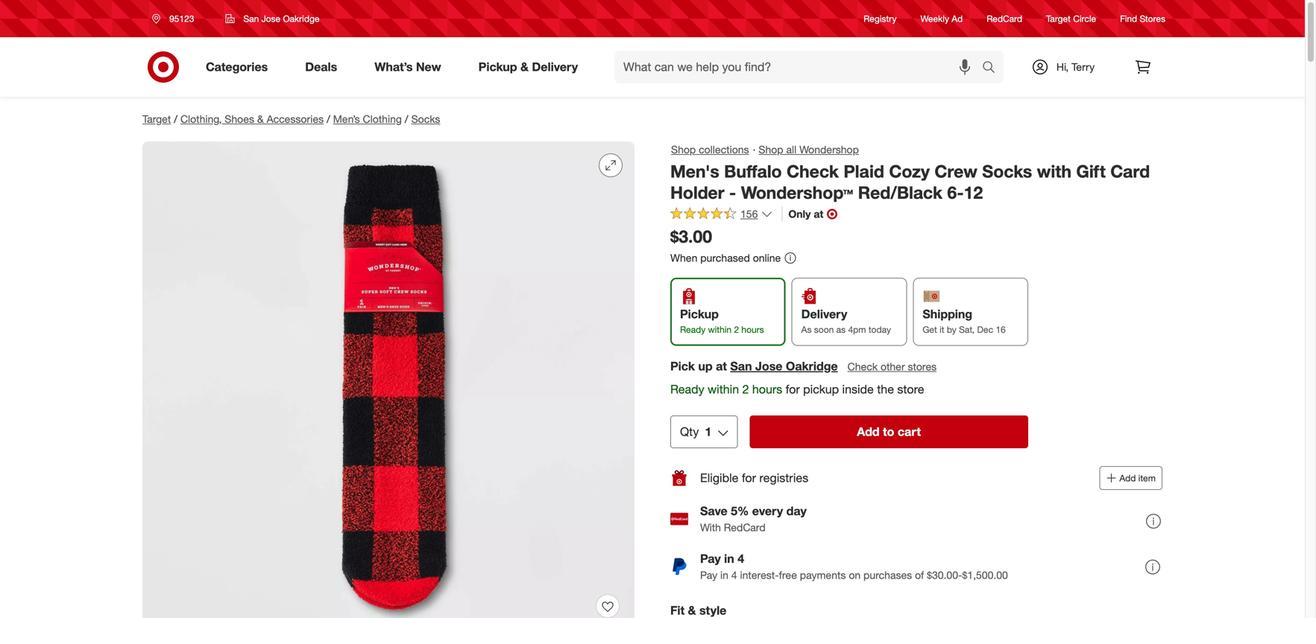 Task type: vqa. For each thing, say whether or not it's contained in the screenshot.
leftmost 50
no



Task type: locate. For each thing, give the bounding box(es) containing it.
1 vertical spatial pay
[[700, 569, 717, 583]]

for right eligible
[[742, 471, 756, 486]]

wondershop
[[799, 143, 859, 156]]

0 vertical spatial ready
[[680, 324, 706, 336]]

1 vertical spatial &
[[257, 113, 264, 126]]

0 horizontal spatial target
[[142, 113, 171, 126]]

1 pay from the top
[[700, 552, 721, 567]]

/ left socks link
[[405, 113, 408, 126]]

with
[[700, 522, 721, 535]]

the
[[877, 382, 894, 397]]

redcard link
[[987, 12, 1022, 25]]

0 horizontal spatial 4
[[731, 569, 737, 583]]

0 horizontal spatial /
[[174, 113, 177, 126]]

1 horizontal spatial shop
[[759, 143, 783, 156]]

1 horizontal spatial &
[[520, 60, 529, 74]]

jose up ready within 2 hours for pickup inside the store
[[755, 359, 783, 374]]

1 vertical spatial pickup
[[680, 307, 719, 322]]

plaid
[[844, 161, 884, 182]]

online
[[753, 252, 781, 265]]

at right only
[[814, 208, 823, 221]]

0 vertical spatial 4
[[738, 552, 744, 567]]

1 horizontal spatial delivery
[[801, 307, 847, 322]]

inside
[[842, 382, 874, 397]]

2 up pick up at san jose oakridge
[[734, 324, 739, 336]]

check inside men's buffalo check plaid cozy crew socks with gift card holder - wondershop™ red/black 6-12
[[787, 161, 839, 182]]

1 vertical spatial 4
[[731, 569, 737, 583]]

registry
[[863, 13, 897, 24]]

redcard right ad at top right
[[987, 13, 1022, 24]]

hours up pick up at san jose oakridge
[[741, 324, 764, 336]]

1 horizontal spatial redcard
[[987, 13, 1022, 24]]

shop inside shop collections button
[[671, 143, 696, 156]]

12
[[964, 182, 983, 203]]

0 horizontal spatial jose
[[261, 13, 280, 24]]

shop up men's
[[671, 143, 696, 156]]

0 vertical spatial &
[[520, 60, 529, 74]]

all
[[786, 143, 796, 156]]

in left 'interest-'
[[720, 569, 728, 583]]

1 horizontal spatial at
[[814, 208, 823, 221]]

1 horizontal spatial target
[[1046, 13, 1071, 24]]

oakridge inside san jose oakridge dropdown button
[[283, 13, 319, 24]]

pickup & delivery
[[478, 60, 578, 74]]

for
[[786, 382, 800, 397], [742, 471, 756, 486]]

pickup for &
[[478, 60, 517, 74]]

0 horizontal spatial &
[[257, 113, 264, 126]]

check down shop all wondershop
[[787, 161, 839, 182]]

0 horizontal spatial pickup
[[478, 60, 517, 74]]

156 link
[[670, 207, 773, 224]]

oakridge up pickup
[[786, 359, 838, 374]]

0 horizontal spatial san
[[243, 13, 259, 24]]

1 vertical spatial san
[[730, 359, 752, 374]]

get
[[923, 324, 937, 336]]

save
[[700, 505, 727, 519]]

0 vertical spatial san
[[243, 13, 259, 24]]

pay in 4 pay in 4 interest-free payments on purchases of $30.00-$1,500.00
[[700, 552, 1008, 583]]

1 horizontal spatial socks
[[982, 161, 1032, 182]]

0 vertical spatial pickup
[[478, 60, 517, 74]]

0 vertical spatial oakridge
[[283, 13, 319, 24]]

hi,
[[1056, 60, 1069, 73]]

4 up 'interest-'
[[738, 552, 744, 567]]

0 horizontal spatial socks
[[411, 113, 440, 126]]

1 horizontal spatial oakridge
[[786, 359, 838, 374]]

pay up style at the right bottom of the page
[[700, 569, 717, 583]]

men's clothing link
[[333, 113, 402, 126]]

accessories
[[267, 113, 324, 126]]

pickup
[[478, 60, 517, 74], [680, 307, 719, 322]]

add for add to cart
[[857, 425, 880, 440]]

0 horizontal spatial add
[[857, 425, 880, 440]]

0 horizontal spatial delivery
[[532, 60, 578, 74]]

4 left 'interest-'
[[731, 569, 737, 583]]

men&#39;s buffalo check plaid cozy crew socks with gift card holder - wondershop&#8482; red/black 6-12, 1 of 4 image
[[142, 142, 635, 619]]

add item button
[[1099, 467, 1162, 491]]

4pm
[[848, 324, 866, 336]]

6-
[[947, 182, 964, 203]]

1 horizontal spatial pickup
[[680, 307, 719, 322]]

2 shop from the left
[[759, 143, 783, 156]]

1 horizontal spatial check
[[847, 360, 878, 373]]

shop
[[671, 143, 696, 156], [759, 143, 783, 156]]

add inside button
[[1119, 473, 1136, 484]]

holder
[[670, 182, 724, 203]]

store
[[897, 382, 924, 397]]

in down save 5% every day with redcard
[[724, 552, 734, 567]]

san up categories link at top
[[243, 13, 259, 24]]

only
[[788, 208, 811, 221]]

pickup right new
[[478, 60, 517, 74]]

0 horizontal spatial check
[[787, 161, 839, 182]]

0 vertical spatial for
[[786, 382, 800, 397]]

1 vertical spatial add
[[1119, 473, 1136, 484]]

1 vertical spatial at
[[716, 359, 727, 374]]

every
[[752, 505, 783, 519]]

by
[[947, 324, 956, 336]]

1 vertical spatial hours
[[752, 382, 782, 397]]

socks right clothing
[[411, 113, 440, 126]]

add left item
[[1119, 473, 1136, 484]]

eligible
[[700, 471, 738, 486]]

0 vertical spatial check
[[787, 161, 839, 182]]

&
[[520, 60, 529, 74], [257, 113, 264, 126], [688, 604, 696, 619]]

1 horizontal spatial san
[[730, 359, 752, 374]]

check other stores
[[847, 360, 937, 373]]

clothing, shoes & accessories link
[[180, 113, 324, 126]]

sat,
[[959, 324, 975, 336]]

0 horizontal spatial 2
[[734, 324, 739, 336]]

156
[[740, 208, 758, 221]]

ready down pick at the bottom right of the page
[[670, 382, 704, 397]]

san
[[243, 13, 259, 24], [730, 359, 752, 374]]

95123
[[169, 13, 194, 24]]

check up inside
[[847, 360, 878, 373]]

1 within from the top
[[708, 324, 732, 336]]

san jose oakridge button
[[730, 358, 838, 375]]

1 vertical spatial redcard
[[724, 522, 765, 535]]

2 vertical spatial &
[[688, 604, 696, 619]]

target left circle
[[1046, 13, 1071, 24]]

within inside pickup ready within 2 hours
[[708, 324, 732, 336]]

san right up
[[730, 359, 752, 374]]

with
[[1037, 161, 1071, 182]]

1 vertical spatial oakridge
[[786, 359, 838, 374]]

deals
[[305, 60, 337, 74]]

0 vertical spatial jose
[[261, 13, 280, 24]]

2 down pick up at san jose oakridge
[[742, 382, 749, 397]]

within up up
[[708, 324, 732, 336]]

1 vertical spatial jose
[[755, 359, 783, 374]]

redcard down 5% at the right
[[724, 522, 765, 535]]

0 vertical spatial 2
[[734, 324, 739, 336]]

oakridge up deals
[[283, 13, 319, 24]]

2
[[734, 324, 739, 336], [742, 382, 749, 397]]

1 vertical spatial 2
[[742, 382, 749, 397]]

check inside button
[[847, 360, 878, 373]]

shop for shop collections
[[671, 143, 696, 156]]

socks up 12
[[982, 161, 1032, 182]]

1
[[705, 425, 712, 440]]

0 vertical spatial redcard
[[987, 13, 1022, 24]]

buffalo
[[724, 161, 782, 182]]

redcard inside save 5% every day with redcard
[[724, 522, 765, 535]]

socks inside men's buffalo check plaid cozy crew socks with gift card holder - wondershop™ red/black 6-12
[[982, 161, 1032, 182]]

0 vertical spatial at
[[814, 208, 823, 221]]

0 vertical spatial target
[[1046, 13, 1071, 24]]

1 vertical spatial delivery
[[801, 307, 847, 322]]

add left to
[[857, 425, 880, 440]]

0 vertical spatial pay
[[700, 552, 721, 567]]

pickup inside pickup ready within 2 hours
[[680, 307, 719, 322]]

0 vertical spatial add
[[857, 425, 880, 440]]

pay down the with
[[700, 552, 721, 567]]

for down san jose oakridge button
[[786, 382, 800, 397]]

/ left men's
[[327, 113, 330, 126]]

pickup up up
[[680, 307, 719, 322]]

2 horizontal spatial &
[[688, 604, 696, 619]]

free
[[779, 569, 797, 583]]

pickup
[[803, 382, 839, 397]]

0 horizontal spatial shop
[[671, 143, 696, 156]]

1 horizontal spatial jose
[[755, 359, 783, 374]]

qty 1
[[680, 425, 712, 440]]

at right up
[[716, 359, 727, 374]]

today
[[869, 324, 891, 336]]

to
[[883, 425, 894, 440]]

1 shop from the left
[[671, 143, 696, 156]]

registries
[[759, 471, 808, 486]]

add
[[857, 425, 880, 440], [1119, 473, 1136, 484]]

0 vertical spatial hours
[[741, 324, 764, 336]]

ready inside pickup ready within 2 hours
[[680, 324, 706, 336]]

shop all wondershop
[[759, 143, 859, 156]]

1 horizontal spatial add
[[1119, 473, 1136, 484]]

shop collections button
[[670, 142, 750, 158]]

hours down pick up at san jose oakridge
[[752, 382, 782, 397]]

/ right target link
[[174, 113, 177, 126]]

2 horizontal spatial /
[[405, 113, 408, 126]]

save 5% every day with redcard
[[700, 505, 807, 535]]

add inside button
[[857, 425, 880, 440]]

add item
[[1119, 473, 1156, 484]]

pay
[[700, 552, 721, 567], [700, 569, 717, 583]]

What can we help you find? suggestions appear below search field
[[614, 51, 986, 84]]

when
[[670, 252, 697, 265]]

3 / from the left
[[405, 113, 408, 126]]

within down up
[[708, 382, 739, 397]]

1 horizontal spatial /
[[327, 113, 330, 126]]

0 vertical spatial within
[[708, 324, 732, 336]]

socks
[[411, 113, 440, 126], [982, 161, 1032, 182]]

0 horizontal spatial redcard
[[724, 522, 765, 535]]

within
[[708, 324, 732, 336], [708, 382, 739, 397]]

1 vertical spatial socks
[[982, 161, 1032, 182]]

1 vertical spatial check
[[847, 360, 878, 373]]

at
[[814, 208, 823, 221], [716, 359, 727, 374]]

0 vertical spatial socks
[[411, 113, 440, 126]]

1 vertical spatial within
[[708, 382, 739, 397]]

ready up pick at the bottom right of the page
[[680, 324, 706, 336]]

1 horizontal spatial for
[[786, 382, 800, 397]]

95123 button
[[142, 5, 210, 32]]

0 vertical spatial in
[[724, 552, 734, 567]]

$1,500.00
[[962, 569, 1008, 583]]

soon
[[814, 324, 834, 336]]

0 horizontal spatial oakridge
[[283, 13, 319, 24]]

0 horizontal spatial for
[[742, 471, 756, 486]]

1 vertical spatial target
[[142, 113, 171, 126]]

shop left all
[[759, 143, 783, 156]]

jose up categories link at top
[[261, 13, 280, 24]]

target left clothing,
[[142, 113, 171, 126]]



Task type: describe. For each thing, give the bounding box(es) containing it.
item
[[1138, 473, 1156, 484]]

categories
[[206, 60, 268, 74]]

new
[[416, 60, 441, 74]]

purchases
[[863, 569, 912, 583]]

up
[[698, 359, 713, 374]]

& for fit
[[688, 604, 696, 619]]

dec
[[977, 324, 993, 336]]

1 / from the left
[[174, 113, 177, 126]]

as
[[801, 324, 812, 336]]

what's new link
[[362, 51, 460, 84]]

target for target / clothing, shoes & accessories / men's clothing / socks
[[142, 113, 171, 126]]

it
[[940, 324, 944, 336]]

when purchased online
[[670, 252, 781, 265]]

purchased
[[700, 252, 750, 265]]

add to cart button
[[750, 416, 1028, 449]]

men's
[[670, 161, 719, 182]]

cart
[[898, 425, 921, 440]]

shoes
[[225, 113, 254, 126]]

add to cart
[[857, 425, 921, 440]]

pick
[[670, 359, 695, 374]]

on
[[849, 569, 861, 583]]

ready within 2 hours for pickup inside the store
[[670, 382, 924, 397]]

hi, terry
[[1056, 60, 1095, 73]]

2 within from the top
[[708, 382, 739, 397]]

jose inside san jose oakridge dropdown button
[[261, 13, 280, 24]]

0 vertical spatial delivery
[[532, 60, 578, 74]]

shipping get it by sat, dec 16
[[923, 307, 1006, 336]]

ad
[[952, 13, 963, 24]]

gift
[[1076, 161, 1106, 182]]

clothing
[[363, 113, 402, 126]]

target circle link
[[1046, 12, 1096, 25]]

interest-
[[740, 569, 779, 583]]

clothing,
[[180, 113, 222, 126]]

terry
[[1072, 60, 1095, 73]]

2 pay from the top
[[700, 569, 717, 583]]

socks link
[[411, 113, 440, 126]]

weekly ad
[[920, 13, 963, 24]]

san inside san jose oakridge dropdown button
[[243, 13, 259, 24]]

pickup for ready
[[680, 307, 719, 322]]

what's new
[[374, 60, 441, 74]]

find stores
[[1120, 13, 1165, 24]]

red/black
[[858, 182, 942, 203]]

qty
[[680, 425, 699, 440]]

16
[[996, 324, 1006, 336]]

$30.00-
[[927, 569, 962, 583]]

what's
[[374, 60, 413, 74]]

stores
[[1140, 13, 1165, 24]]

fit & style
[[670, 604, 726, 619]]

target circle
[[1046, 13, 1096, 24]]

categories link
[[193, 51, 286, 84]]

shipping
[[923, 307, 972, 322]]

0 horizontal spatial at
[[716, 359, 727, 374]]

hours inside pickup ready within 2 hours
[[741, 324, 764, 336]]

$3.00
[[670, 226, 712, 247]]

card
[[1110, 161, 1150, 182]]

1 horizontal spatial 2
[[742, 382, 749, 397]]

target link
[[142, 113, 171, 126]]

pickup & delivery link
[[466, 51, 597, 84]]

san jose oakridge button
[[216, 5, 329, 32]]

1 vertical spatial ready
[[670, 382, 704, 397]]

2 inside pickup ready within 2 hours
[[734, 324, 739, 336]]

style
[[699, 604, 726, 619]]

5%
[[731, 505, 749, 519]]

1 horizontal spatial 4
[[738, 552, 744, 567]]

2 / from the left
[[327, 113, 330, 126]]

as
[[836, 324, 846, 336]]

shop for shop all wondershop
[[759, 143, 783, 156]]

cozy
[[889, 161, 930, 182]]

only at
[[788, 208, 823, 221]]

1 vertical spatial in
[[720, 569, 728, 583]]

deals link
[[292, 51, 356, 84]]

san jose oakridge
[[243, 13, 319, 24]]

search
[[975, 61, 1011, 76]]

& for pickup
[[520, 60, 529, 74]]

other
[[881, 360, 905, 373]]

stores
[[908, 360, 937, 373]]

pickup ready within 2 hours
[[680, 307, 764, 336]]

fit
[[670, 604, 685, 619]]

men's buffalo check plaid cozy crew socks with gift card holder - wondershop™ red/black 6-12
[[670, 161, 1150, 203]]

target for target circle
[[1046, 13, 1071, 24]]

delivery as soon as 4pm today
[[801, 307, 891, 336]]

shop collections
[[671, 143, 749, 156]]

day
[[786, 505, 807, 519]]

circle
[[1073, 13, 1096, 24]]

pick up at san jose oakridge
[[670, 359, 838, 374]]

add for add item
[[1119, 473, 1136, 484]]

target / clothing, shoes & accessories / men's clothing / socks
[[142, 113, 440, 126]]

men's
[[333, 113, 360, 126]]

eligible for registries
[[700, 471, 808, 486]]

search button
[[975, 51, 1011, 86]]

check other stores button
[[847, 359, 937, 375]]

delivery inside delivery as soon as 4pm today
[[801, 307, 847, 322]]

registry link
[[863, 12, 897, 25]]

1 vertical spatial for
[[742, 471, 756, 486]]



